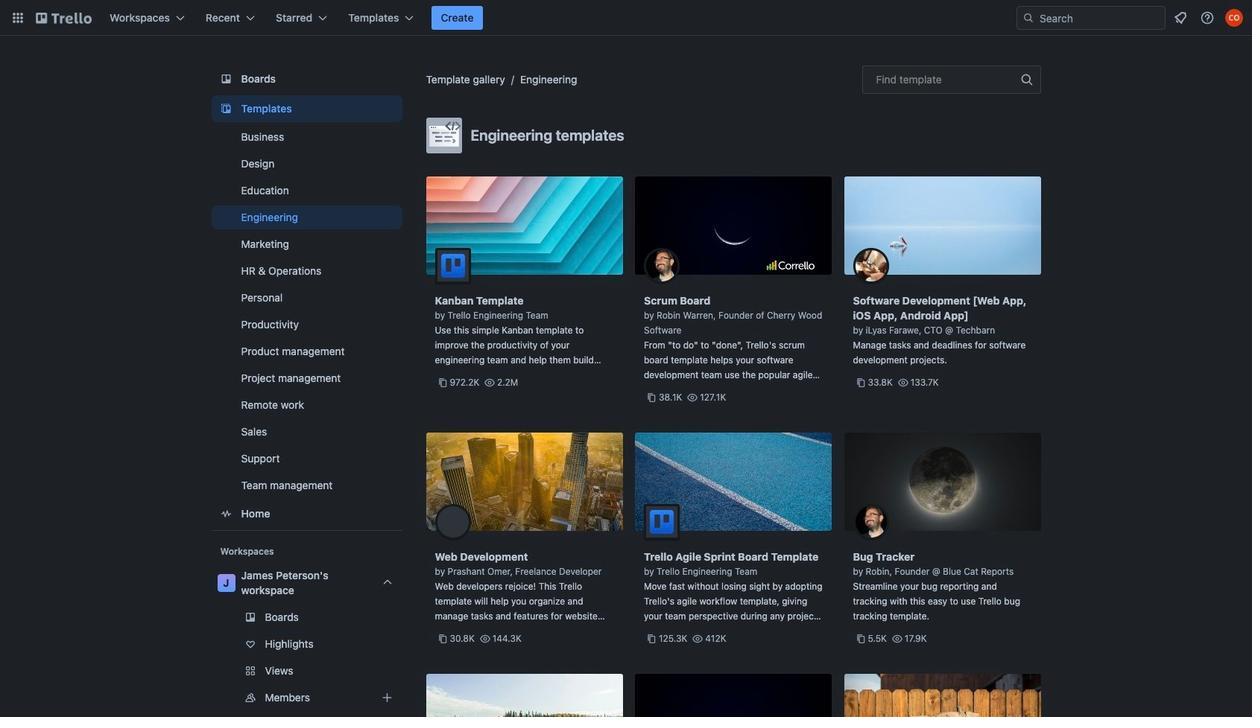 Task type: locate. For each thing, give the bounding box(es) containing it.
ilyas farawe, cto @ techbarn image
[[853, 248, 889, 284]]

template board image
[[217, 100, 235, 118]]

add image
[[378, 689, 396, 707]]

None field
[[862, 66, 1041, 94]]

open information menu image
[[1200, 10, 1215, 25]]



Task type: vqa. For each thing, say whether or not it's contained in the screenshot.
new
no



Task type: describe. For each thing, give the bounding box(es) containing it.
search image
[[1023, 12, 1035, 24]]

robin warren, founder of cherry wood software image
[[644, 248, 680, 284]]

trello engineering team image
[[435, 248, 471, 284]]

prashant omer, freelance developer image
[[435, 505, 471, 540]]

primary element
[[0, 0, 1252, 36]]

home image
[[217, 505, 235, 523]]

trello engineering team image
[[644, 505, 680, 540]]

christina overa (christinaovera) image
[[1225, 9, 1243, 27]]

Search field
[[1035, 7, 1165, 28]]

back to home image
[[36, 6, 92, 30]]

robin, founder @ blue cat reports image
[[853, 505, 889, 540]]

0 notifications image
[[1172, 9, 1190, 27]]

board image
[[217, 70, 235, 88]]

engineering icon image
[[426, 118, 462, 154]]



